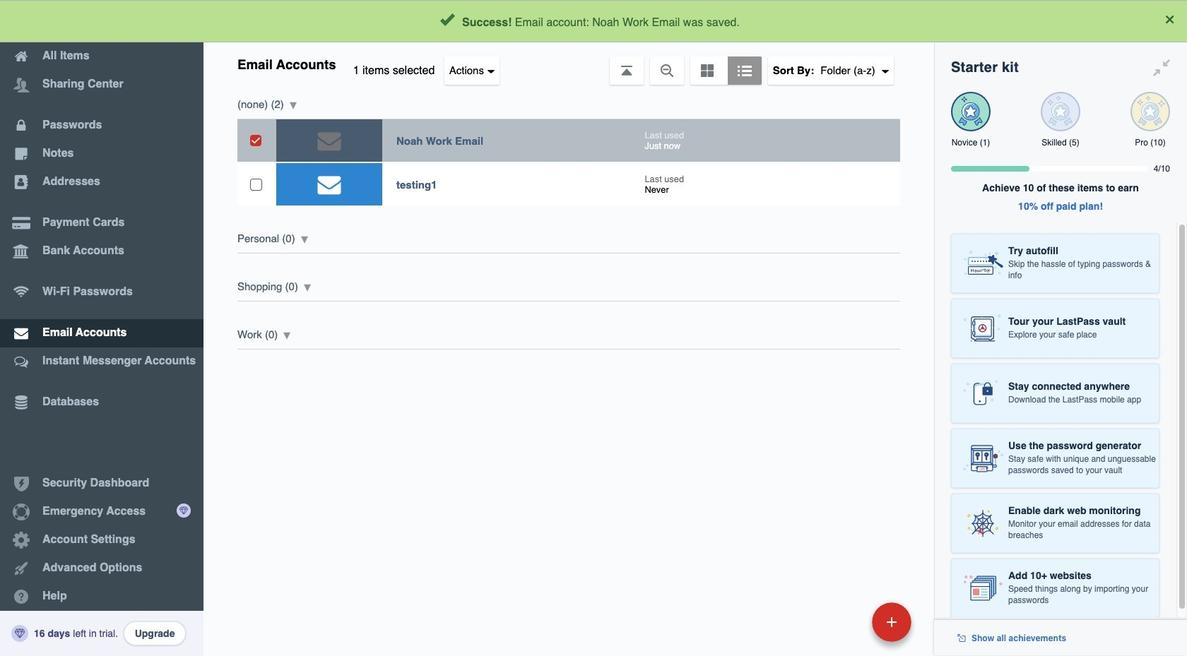 Task type: describe. For each thing, give the bounding box(es) containing it.
search my vault text field
[[341, 6, 906, 37]]

vault options navigation
[[204, 42, 935, 85]]

Search search field
[[341, 6, 906, 37]]

new item navigation
[[775, 599, 921, 657]]



Task type: vqa. For each thing, say whether or not it's contained in the screenshot.
search my vault text field
yes



Task type: locate. For each thing, give the bounding box(es) containing it.
new item element
[[775, 602, 917, 643]]

alert
[[0, 0, 1188, 42]]

main navigation navigation
[[0, 0, 204, 657]]



